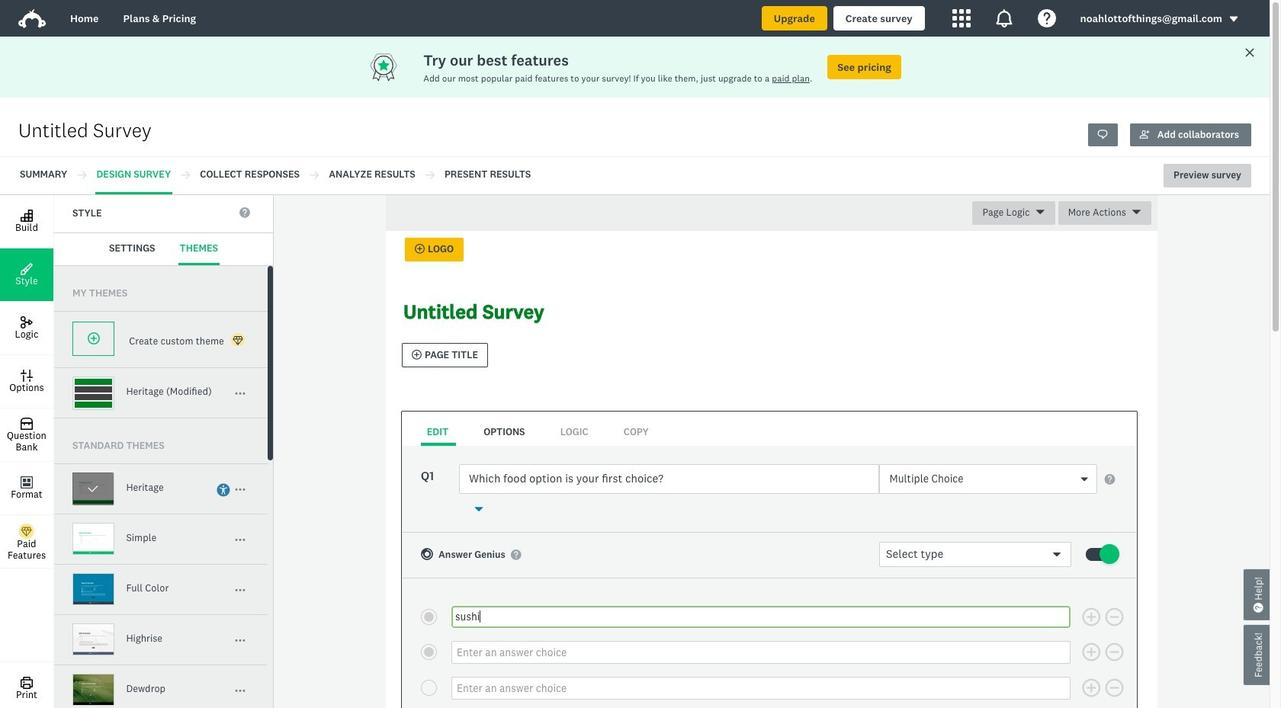 Task type: describe. For each thing, give the bounding box(es) containing it.
rewards image
[[369, 52, 424, 82]]

surveymonkey logo image
[[18, 9, 46, 28]]



Task type: locate. For each thing, give the bounding box(es) containing it.
0 horizontal spatial products icon image
[[953, 9, 971, 27]]

help icon image
[[1038, 9, 1056, 27]]

dropdown arrow image
[[1229, 14, 1240, 25]]

products icon image
[[953, 9, 971, 27], [995, 9, 1014, 27]]

None radio
[[421, 609, 437, 625], [421, 645, 437, 661], [421, 681, 437, 697], [421, 609, 437, 625], [421, 645, 437, 661], [421, 681, 437, 697]]

2 products icon image from the left
[[995, 9, 1014, 27]]

1 horizontal spatial products icon image
[[995, 9, 1014, 27]]

1 products icon image from the left
[[953, 9, 971, 27]]



